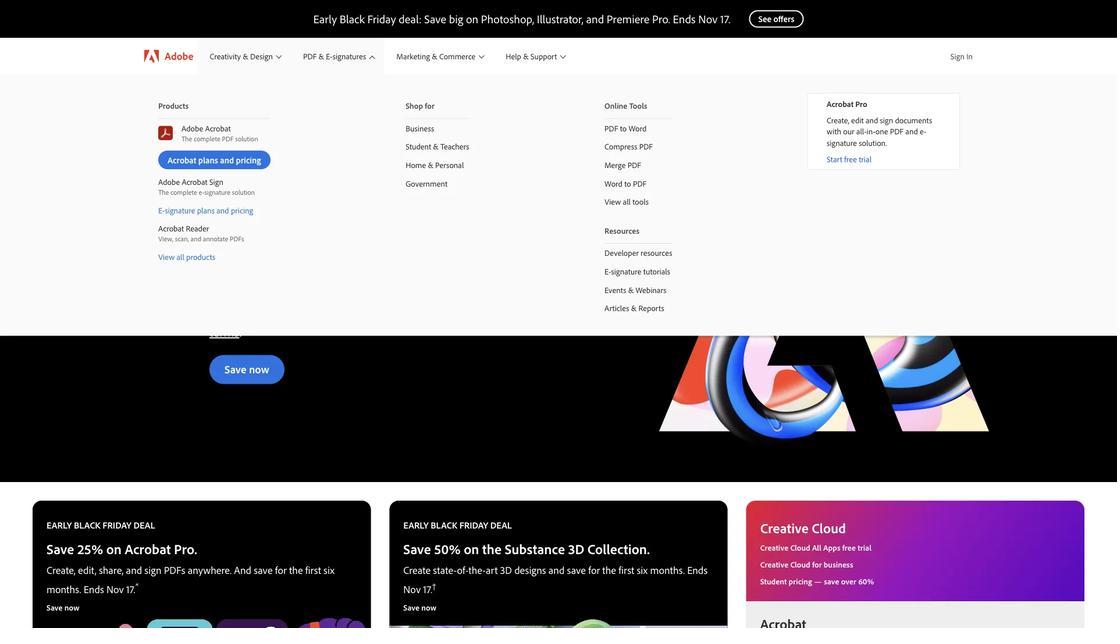 Task type: describe. For each thing, give the bounding box(es) containing it.
2 creative from the top
[[761, 543, 789, 553]]

word inside "link"
[[629, 123, 647, 133]]

0 horizontal spatial 25%
[[77, 541, 103, 558]]

pdf inside adobe acrobat the complete pdf solution
[[222, 134, 234, 143]]

1 horizontal spatial pro.
[[653, 11, 671, 26]]

creative cloud creative cloud all apps free trial
[[761, 520, 872, 553]]

deal for the
[[491, 520, 512, 532]]

create state-of-the-art 3d designs and save for the first six months. ends nov 17.
[[404, 564, 708, 596]]

sign in button
[[947, 42, 978, 70]]

acrobat pro
[[827, 99, 868, 109]]

create, edit, share, and sign pdfs anywhere. and save for the first six months. ends nov 17.
[[47, 564, 335, 596]]

photoshop,
[[481, 11, 535, 26]]

on right big
[[466, 11, 479, 26]]

creative cloud for business link
[[761, 560, 854, 570]]

over
[[842, 577, 857, 587]]

create
[[404, 564, 431, 577]]

create, edit and sign documents with our all-in-one pdf and e- signature solution.
[[827, 115, 933, 148]]

see offers link
[[750, 10, 804, 28]]

sign inside create, edit, share, and sign pdfs anywhere. and save for the first six months. ends nov 17.
[[145, 564, 162, 577]]

products
[[158, 101, 189, 111]]

acrobat left "pro"
[[827, 99, 854, 109]]

see terms link
[[210, 304, 497, 340]]

*
[[135, 581, 139, 592]]

months. for save 25% on acrobat pro.
[[47, 583, 81, 596]]

pdf & e-signatures
[[303, 51, 366, 61]]

start free trial link
[[827, 154, 872, 164]]

see for see terms
[[478, 304, 497, 321]]

17. for save 25% on acrobat pro.
[[126, 583, 135, 596]]

friday for the
[[460, 520, 489, 532]]

signature inside create, edit and sign documents with our all-in-one pdf and e- signature solution.
[[827, 138, 858, 148]]

for inside the create state-of-the-art 3d designs and save for the first six months. ends nov 17.
[[589, 564, 600, 577]]

online tools heading
[[605, 93, 673, 119]]

scan,
[[175, 235, 189, 243]]

help & support
[[506, 51, 557, 61]]

deal:
[[399, 11, 422, 26]]

word to pdf link
[[586, 174, 691, 193]]

1 vertical spatial cloud
[[791, 543, 811, 553]]

adobe acrobat sign the complete e-signature solution
[[158, 177, 255, 197]]

merge pdf link
[[586, 156, 691, 174]]

all
[[813, 543, 822, 553]]

all for tools
[[623, 197, 631, 207]]

first for save 25% on acrobat pro.
[[306, 564, 321, 577]]

shop for
[[406, 101, 435, 111]]

1 horizontal spatial the
[[483, 541, 502, 558]]

merge pdf
[[605, 160, 642, 170]]

trial inside main element
[[859, 154, 872, 164]]

acrobat inside adobe acrobat the complete pdf solution
[[205, 123, 231, 133]]

main element
[[0, 38, 1118, 336]]

one
[[876, 126, 889, 137]]

pdf inside create, edit and sign documents with our all-in-one pdf and e- signature solution.
[[891, 126, 904, 137]]

early black friday deal for 50%
[[404, 520, 512, 532]]

friday for deal:
[[368, 11, 396, 26]]

edit,
[[78, 564, 97, 577]]

0 vertical spatial ends
[[673, 11, 696, 26]]

adobe acrobat the complete pdf solution
[[182, 123, 258, 143]]

1 vertical spatial pricing
[[231, 205, 253, 215]]

ends for save 25% on acrobat pro.
[[84, 583, 104, 596]]

nov for save 50% on the substance 3d collection.
[[404, 583, 421, 596]]

3d for substance
[[568, 541, 585, 558]]

acrobat reader view, scan, and annotate pdfs
[[158, 224, 244, 243]]

business link
[[387, 119, 488, 138]]

view all tools link
[[586, 193, 691, 211]]

& for creativity
[[243, 51, 248, 61]]

cloud for creative cloud for business
[[791, 560, 811, 570]]

teachers
[[441, 142, 470, 152]]

government link
[[387, 174, 488, 193]]

adobe for adobe
[[165, 49, 194, 63]]

friday for acrobat
[[103, 520, 131, 532]]

plans inside e-signature plans and pricing link
[[197, 205, 215, 215]]

developer resources
[[605, 248, 673, 258]]

sign inside create, edit and sign documents with our all-in-one pdf and e- signature solution.
[[881, 115, 894, 125]]

the inside adobe acrobat sign the complete e-signature solution
[[158, 188, 169, 197]]

resources
[[641, 248, 673, 258]]

free inside main element
[[845, 154, 858, 164]]

collection.
[[588, 541, 650, 558]]

apps
[[824, 543, 841, 553]]

developer
[[605, 248, 639, 258]]

the for save 25% on acrobat pro.
[[289, 564, 303, 577]]

creative for creative cloud creative cloud all apps free trial
[[761, 520, 809, 537]]

1 horizontal spatial save now
[[225, 362, 270, 376]]

1 vertical spatial pro.
[[174, 541, 197, 558]]

of-
[[457, 564, 469, 577]]

early for early black friday deal: save big on photoshop, illustrator, and premiere pro. ends nov 17.
[[313, 11, 337, 26]]

business
[[406, 123, 434, 133]]

and inside the create state-of-the-art 3d designs and save for the first six months. ends nov 17.
[[549, 564, 565, 577]]

art
[[486, 564, 498, 577]]

state-
[[433, 564, 457, 577]]

first for save 50% on the substance 3d collection.
[[619, 564, 635, 577]]

acrobat plans and pricing
[[168, 155, 261, 166]]

sign in
[[951, 51, 973, 61]]

pdf to word
[[605, 123, 647, 133]]

marketing
[[397, 51, 430, 61]]

substance
[[505, 541, 565, 558]]

60%
[[859, 577, 875, 587]]

home
[[406, 160, 426, 170]]

signature inside adobe acrobat sign the complete e-signature solution
[[205, 188, 231, 197]]

& for student
[[433, 142, 439, 152]]

e- inside popup button
[[326, 51, 333, 61]]

tools
[[630, 101, 648, 111]]

home & personal link
[[387, 156, 488, 174]]

2 horizontal spatial 17.
[[721, 11, 731, 26]]

adobe, inc. image
[[144, 50, 159, 63]]

share,
[[99, 564, 124, 577]]

early black friday deal for 25%
[[47, 520, 155, 532]]

e- for e-signature plans and pricing
[[158, 205, 165, 215]]

view all products
[[158, 252, 215, 262]]

documents
[[896, 115, 933, 125]]

.
[[240, 324, 242, 340]]

signatures
[[333, 51, 366, 61]]

25% inside early black friday deal. get 25% off.
[[253, 242, 301, 275]]

pdf down pdf to word "link"
[[640, 142, 653, 152]]

edit
[[852, 115, 864, 125]]

acrobat up adobe acrobat sign the complete e-signature solution
[[168, 155, 196, 166]]

trial inside creative cloud creative cloud all apps free trial
[[858, 543, 872, 553]]

for inside shop for heading
[[425, 101, 435, 111]]

anywhere.
[[188, 564, 232, 577]]

and down the 'documents'
[[906, 126, 919, 137]]

e- inside create, edit and sign documents with our all-in-one pdf and e- signature solution.
[[920, 126, 927, 137]]

premiere
[[607, 11, 650, 26]]

creativity & design button
[[198, 38, 292, 75]]

pdf inside "link"
[[605, 123, 619, 133]]

—
[[815, 577, 823, 587]]

events & webinars
[[605, 285, 667, 295]]

design
[[250, 51, 273, 61]]

articles & reports link
[[586, 299, 691, 318]]

pdfs inside acrobat reader view, scan, and annotate pdfs
[[230, 235, 244, 243]]

cloud for creative cloud creative cloud all apps free trial
[[812, 520, 847, 537]]

start
[[827, 154, 843, 164]]

free inside creative cloud creative cloud all apps free trial
[[843, 543, 856, 553]]

shop
[[406, 101, 423, 111]]

get
[[210, 242, 248, 275]]

nov for save 25% on acrobat pro.
[[107, 583, 124, 596]]

and inside acrobat reader view, scan, and annotate pdfs
[[191, 235, 201, 243]]

student for student pricing — save over 60%
[[761, 577, 787, 587]]

word to pdf
[[605, 178, 647, 189]]

early black friday deal. get 25% off.
[[210, 210, 459, 275]]

big
[[449, 11, 464, 26]]

off.
[[307, 242, 340, 275]]

1 vertical spatial word
[[605, 178, 623, 189]]

help
[[506, 51, 522, 61]]

reports
[[639, 303, 665, 313]]

save for pro.
[[254, 564, 273, 577]]

tools
[[633, 197, 649, 207]]

save now for save 50% on the substance 3d collection.
[[404, 603, 437, 613]]

& for help
[[523, 51, 529, 61]]

webinars
[[636, 285, 667, 295]]

online tools
[[605, 101, 648, 111]]

now for save 25% on acrobat pro.
[[65, 603, 80, 613]]

reader
[[186, 224, 209, 234]]

pdf to word link
[[586, 119, 691, 138]]

create, for create, edit, share, and sign pdfs anywhere. and save for the first six months. ends nov 17.
[[47, 564, 76, 577]]

plans inside acrobat plans and pricing link
[[198, 155, 218, 166]]

sign inside button
[[951, 51, 965, 61]]

see for see offers
[[759, 13, 772, 24]]

to for word
[[625, 178, 631, 189]]

sign inside adobe acrobat sign the complete e-signature solution
[[209, 177, 224, 187]]



Task type: vqa. For each thing, say whether or not it's contained in the screenshot.
Checkmark image
no



Task type: locate. For each thing, give the bounding box(es) containing it.
2 early black friday deal from the left
[[404, 520, 512, 532]]

pdfs inside create, edit, share, and sign pdfs anywhere. and save for the first six months. ends nov 17.
[[164, 564, 185, 577]]

to inside "link"
[[620, 123, 627, 133]]

the inside the create state-of-the-art 3d designs and save for the first six months. ends nov 17.
[[603, 564, 617, 577]]

the-
[[469, 564, 486, 577]]

view down view,
[[158, 252, 175, 262]]

black up the 50%
[[431, 520, 458, 532]]

1 horizontal spatial save
[[567, 564, 586, 577]]

early for save 50% on the substance 3d collection.
[[404, 520, 429, 532]]

support
[[531, 51, 557, 61]]

the up acrobat plans and pricing link
[[182, 134, 192, 143]]

1 horizontal spatial 25%
[[253, 242, 301, 275]]

compress pdf link
[[586, 138, 691, 156]]

1 creative from the top
[[761, 520, 809, 537]]

0 vertical spatial creative
[[761, 520, 809, 537]]

cloud left all
[[791, 543, 811, 553]]

student for student & teachers
[[406, 142, 431, 152]]

1 horizontal spatial black
[[431, 520, 458, 532]]

adobe inside adobe acrobat sign the complete e-signature solution
[[158, 177, 180, 187]]

0 horizontal spatial 17.
[[126, 583, 135, 596]]

nov inside the create state-of-the-art 3d designs and save for the first six months. ends nov 17.
[[404, 583, 421, 596]]

see inside see terms
[[478, 304, 497, 321]]

e- up e-signature plans and pricing
[[199, 188, 205, 197]]

online
[[605, 101, 628, 111]]

1 vertical spatial all
[[177, 252, 184, 262]]

e-signature tutorials link
[[586, 262, 691, 281]]

solution
[[235, 134, 258, 143], [232, 188, 255, 197]]

six for save 25% on acrobat pro.
[[324, 564, 335, 577]]

1 vertical spatial trial
[[858, 543, 872, 553]]

creativity & design
[[210, 51, 273, 61]]

to up 'compress'
[[620, 123, 627, 133]]

for
[[425, 101, 435, 111], [813, 560, 822, 570], [275, 564, 287, 577], [589, 564, 600, 577]]

2 horizontal spatial save now
[[404, 603, 437, 613]]

plans
[[198, 155, 218, 166], [197, 205, 215, 215]]

1 horizontal spatial 3d
[[568, 541, 585, 558]]

3d for art
[[500, 564, 512, 577]]

early black friday deal up the 50%
[[404, 520, 512, 532]]

0 horizontal spatial save
[[254, 564, 273, 577]]

0 horizontal spatial deal
[[134, 520, 155, 532]]

1 black from the left
[[74, 520, 101, 532]]

1 horizontal spatial sign
[[951, 51, 965, 61]]

government
[[406, 178, 448, 189]]

1 vertical spatial friday
[[334, 210, 401, 242]]

0 horizontal spatial e-
[[158, 205, 165, 215]]

early for save 25% on acrobat pro.
[[47, 520, 72, 532]]

save now down . on the left
[[225, 362, 270, 376]]

2 vertical spatial e-
[[605, 267, 612, 277]]

create,
[[827, 115, 850, 125], [47, 564, 76, 577]]

black for 25%
[[74, 520, 101, 532]]

sign down the save 25% on acrobat pro.
[[145, 564, 162, 577]]

2 black from the left
[[431, 520, 458, 532]]

six for save 50% on the substance 3d collection.
[[637, 564, 648, 577]]

& inside marketing & commerce popup button
[[432, 51, 438, 61]]

acrobat
[[827, 99, 854, 109], [205, 123, 231, 133], [168, 155, 196, 166], [182, 177, 208, 187], [158, 224, 184, 234], [125, 541, 171, 558]]

the
[[483, 541, 502, 558], [289, 564, 303, 577], [603, 564, 617, 577]]

black down early black friday deal. get 25% off. image
[[270, 210, 329, 242]]

deal.
[[407, 210, 459, 242]]

and up *
[[126, 564, 142, 577]]

1 vertical spatial 25%
[[77, 541, 103, 558]]

0 horizontal spatial create,
[[47, 564, 76, 577]]

for inside create, edit, share, and sign pdfs anywhere. and save for the first six months. ends nov 17.
[[275, 564, 287, 577]]

for up student pricing — save over 60% link
[[813, 560, 822, 570]]

2 horizontal spatial save
[[825, 577, 840, 587]]

creative up creative cloud for business
[[761, 543, 789, 553]]

save right designs
[[567, 564, 586, 577]]

&
[[243, 51, 248, 61], [319, 51, 324, 61], [432, 51, 438, 61], [523, 51, 529, 61], [433, 142, 439, 152], [428, 160, 434, 170], [629, 285, 634, 295], [632, 303, 637, 313]]

3d up the create state-of-the-art 3d designs and save for the first six months. ends nov 17.
[[568, 541, 585, 558]]

2 horizontal spatial the
[[603, 564, 617, 577]]

months. inside create, edit, share, and sign pdfs anywhere. and save for the first six months. ends nov 17.
[[47, 583, 81, 596]]

signature up the reader
[[165, 205, 195, 215]]

view for view all products
[[158, 252, 175, 262]]

trial down solution.
[[859, 154, 872, 164]]

the for save 50% on the substance 3d collection.
[[603, 564, 617, 577]]

0 horizontal spatial save now
[[47, 603, 80, 613]]

1 vertical spatial the
[[158, 188, 169, 197]]

2 early from the left
[[404, 520, 429, 532]]

1 vertical spatial to
[[625, 178, 631, 189]]

complete inside adobe acrobat sign the complete e-signature solution
[[171, 188, 197, 197]]

0 vertical spatial early
[[313, 11, 337, 26]]

early black friday deal: save big on photoshop, illustrator, and premiere pro. ends nov 17.
[[313, 11, 731, 26]]

plans up the reader
[[197, 205, 215, 215]]

1 vertical spatial student
[[761, 577, 787, 587]]

save inside the create state-of-the-art 3d designs and save for the first six months. ends nov 17.
[[567, 564, 586, 577]]

adobe link
[[140, 38, 198, 75]]

see offers
[[759, 13, 795, 24]]

deal up the save 25% on acrobat pro.
[[134, 520, 155, 532]]

view inside 'view all tools' link
[[605, 197, 621, 207]]

articles
[[605, 303, 630, 313]]

e-signature plans and pricing link
[[140, 201, 289, 219]]

help & support button
[[494, 38, 576, 75]]

17. down the save 25% on acrobat pro.
[[126, 583, 135, 596]]

0 horizontal spatial all
[[177, 252, 184, 262]]

ends for save 50% on the substance 3d collection.
[[688, 564, 708, 577]]

student down creative cloud for business
[[761, 577, 787, 587]]

sign
[[951, 51, 965, 61], [209, 177, 224, 187]]

0 vertical spatial pro.
[[653, 11, 671, 26]]

the down "collection."
[[603, 564, 617, 577]]

1 vertical spatial months.
[[47, 583, 81, 596]]

2 horizontal spatial nov
[[699, 11, 718, 26]]

1 horizontal spatial pdfs
[[230, 235, 244, 243]]

1 horizontal spatial months.
[[651, 564, 685, 577]]

0 horizontal spatial e-
[[199, 188, 205, 197]]

shop for heading
[[406, 93, 470, 119]]

e-
[[326, 51, 333, 61], [158, 205, 165, 215], [605, 267, 612, 277]]

events & webinars link
[[586, 281, 691, 299]]

1 vertical spatial sign
[[209, 177, 224, 187]]

illustrator,
[[537, 11, 584, 26]]

for right 'shop'
[[425, 101, 435, 111]]

1 horizontal spatial early
[[404, 520, 429, 532]]

0 vertical spatial friday
[[368, 11, 396, 26]]

early inside early black friday deal. get 25% off.
[[210, 210, 265, 242]]

on for save 50% on the substance 3d collection.
[[464, 541, 479, 558]]

1 vertical spatial adobe
[[182, 123, 203, 133]]

acrobat down products heading
[[205, 123, 231, 133]]

events
[[605, 285, 627, 295]]

create, inside create, edit and sign documents with our all-in-one pdf and e- signature solution.
[[827, 115, 850, 125]]

and down adobe acrobat sign the complete e-signature solution
[[217, 205, 229, 215]]

friday
[[368, 11, 396, 26], [334, 210, 401, 242]]

complete up e-signature plans and pricing
[[171, 188, 197, 197]]

0 vertical spatial months.
[[651, 564, 685, 577]]

pricing down adobe acrobat sign the complete e-signature solution
[[231, 205, 253, 215]]

trial
[[859, 154, 872, 164], [858, 543, 872, 553]]

six
[[324, 564, 335, 577], [637, 564, 648, 577]]

0 vertical spatial all
[[623, 197, 631, 207]]

friday up the 50%
[[460, 520, 489, 532]]

developer resources link
[[586, 244, 691, 262]]

& right marketing
[[432, 51, 438, 61]]

e-
[[920, 126, 927, 137], [199, 188, 205, 197]]

now for save 50% on the substance 3d collection.
[[422, 603, 437, 613]]

the up art
[[483, 541, 502, 558]]

0 vertical spatial e-
[[920, 126, 927, 137]]

designs
[[515, 564, 546, 577]]

25% up edit,
[[77, 541, 103, 558]]

cloud
[[812, 520, 847, 537], [791, 543, 811, 553], [791, 560, 811, 570]]

1 horizontal spatial friday
[[460, 520, 489, 532]]

acrobat inside acrobat reader view, scan, and annotate pdfs
[[158, 224, 184, 234]]

acrobat inside adobe acrobat sign the complete e-signature solution
[[182, 177, 208, 187]]

1 vertical spatial free
[[843, 543, 856, 553]]

word up compress pdf link
[[629, 123, 647, 133]]

0 vertical spatial e-
[[326, 51, 333, 61]]

& inside student & teachers link
[[433, 142, 439, 152]]

black
[[74, 520, 101, 532], [431, 520, 458, 532]]

1 vertical spatial e-
[[199, 188, 205, 197]]

create, left edit,
[[47, 564, 76, 577]]

2 vertical spatial pricing
[[789, 577, 813, 587]]

the up e-signature plans and pricing
[[158, 188, 169, 197]]

and inside create, edit, share, and sign pdfs anywhere. and save for the first six months. ends nov 17.
[[126, 564, 142, 577]]

save right "—"
[[825, 577, 840, 587]]

and left premiere
[[587, 11, 604, 26]]

and
[[234, 564, 252, 577]]

25%
[[253, 242, 301, 275], [77, 541, 103, 558]]

0 horizontal spatial early
[[47, 520, 72, 532]]

1 early from the left
[[47, 520, 72, 532]]

resources heading
[[605, 218, 673, 244]]

create, for create, edit and sign documents with our all-in-one pdf and e- signature solution.
[[827, 115, 850, 125]]

trial right apps
[[858, 543, 872, 553]]

creative for creative cloud for business
[[761, 560, 789, 570]]

17. inside the create state-of-the-art 3d designs and save for the first six months. ends nov 17.
[[423, 583, 433, 596]]

pro. up create, edit, share, and sign pdfs anywhere. and save for the first six months. ends nov 17.
[[174, 541, 197, 558]]

products heading
[[158, 93, 271, 119]]

& inside "home & personal" link
[[428, 160, 434, 170]]

& inside help & support popup button
[[523, 51, 529, 61]]

& right home
[[428, 160, 434, 170]]

0 horizontal spatial early
[[210, 210, 265, 242]]

first inside create, edit, share, and sign pdfs anywhere. and save for the first six months. ends nov 17.
[[306, 564, 321, 577]]

student & teachers link
[[387, 138, 488, 156]]

& for marketing
[[432, 51, 438, 61]]

for down "collection."
[[589, 564, 600, 577]]

0 horizontal spatial sign
[[145, 564, 162, 577]]

student pricing — save over 60%
[[761, 577, 875, 587]]

friday for deal.
[[334, 210, 401, 242]]

the inside adobe acrobat the complete pdf solution
[[182, 134, 192, 143]]

and down the reader
[[191, 235, 201, 243]]

signature up e-signature plans and pricing link
[[205, 188, 231, 197]]

annotate
[[203, 235, 228, 243]]

2 friday from the left
[[460, 520, 489, 532]]

pdf up "acrobat plans and pricing"
[[222, 134, 234, 143]]

creative up creative cloud all apps free trial link
[[761, 520, 809, 537]]

0 horizontal spatial sign
[[209, 177, 224, 187]]

0 horizontal spatial early black friday deal
[[47, 520, 155, 532]]

0 vertical spatial the
[[182, 134, 192, 143]]

creative down creative cloud all apps free trial link
[[761, 560, 789, 570]]

all down scan,
[[177, 252, 184, 262]]

& left 'signatures' on the top left of the page
[[319, 51, 324, 61]]

in-
[[867, 126, 876, 137]]

complete up "acrobat plans and pricing"
[[194, 134, 221, 143]]

cloud down creative cloud all apps free trial link
[[791, 560, 811, 570]]

0 horizontal spatial now
[[65, 603, 80, 613]]

2 first from the left
[[619, 564, 635, 577]]

ends inside create, edit, share, and sign pdfs anywhere. and save for the first six months. ends nov 17.
[[84, 583, 104, 596]]

black for 50%
[[431, 520, 458, 532]]

complete inside adobe acrobat the complete pdf solution
[[194, 134, 221, 143]]

and
[[587, 11, 604, 26], [866, 115, 879, 125], [906, 126, 919, 137], [220, 155, 234, 166], [217, 205, 229, 215], [191, 235, 201, 243], [126, 564, 142, 577], [549, 564, 565, 577]]

0 vertical spatial to
[[620, 123, 627, 133]]

view
[[605, 197, 621, 207], [158, 252, 175, 262]]

early for early black friday deal. get 25% off.
[[210, 210, 265, 242]]

solution.
[[859, 138, 888, 148]]

3d right art
[[500, 564, 512, 577]]

compress pdf
[[605, 142, 653, 152]]

free right apps
[[843, 543, 856, 553]]

1 friday from the left
[[103, 520, 131, 532]]

view down the word to pdf
[[605, 197, 621, 207]]

0 vertical spatial pricing
[[236, 155, 261, 166]]

ends inside the create state-of-the-art 3d designs and save for the first six months. ends nov 17.
[[688, 564, 708, 577]]

to for pdf
[[620, 123, 627, 133]]

solution inside adobe acrobat sign the complete e-signature solution
[[232, 188, 255, 197]]

0 vertical spatial create,
[[827, 115, 850, 125]]

17. for save 50% on the substance 3d collection.
[[423, 583, 433, 596]]

adobe inside adobe acrobat the complete pdf solution
[[182, 123, 203, 133]]

1 horizontal spatial nov
[[404, 583, 421, 596]]

0 horizontal spatial months.
[[47, 583, 81, 596]]

0 horizontal spatial black
[[74, 520, 101, 532]]

3d inside the create state-of-the-art 3d designs and save for the first six months. ends nov 17.
[[500, 564, 512, 577]]

save now link
[[210, 355, 285, 385]]

create, up with
[[827, 115, 850, 125]]

student
[[406, 142, 431, 152], [761, 577, 787, 587]]

all-
[[857, 126, 867, 137]]

1 vertical spatial black
[[270, 210, 329, 242]]

signature down our
[[827, 138, 858, 148]]

student down business
[[406, 142, 431, 152]]

1 horizontal spatial sign
[[881, 115, 894, 125]]

deal for acrobat
[[134, 520, 155, 532]]

2 horizontal spatial now
[[422, 603, 437, 613]]

0 vertical spatial sign
[[951, 51, 965, 61]]

e- inside adobe acrobat sign the complete e-signature solution
[[199, 188, 205, 197]]

save now down edit,
[[47, 603, 80, 613]]

all
[[623, 197, 631, 207], [177, 252, 184, 262]]

nov inside create, edit, share, and sign pdfs anywhere. and save for the first six months. ends nov 17.
[[107, 583, 124, 596]]

0 vertical spatial pdfs
[[230, 235, 244, 243]]

marketing & commerce
[[397, 51, 476, 61]]

1 vertical spatial 3d
[[500, 564, 512, 577]]

e- for e-signature tutorials
[[605, 267, 612, 277]]

six inside the create state-of-the-art 3d designs and save for the first six months. ends nov 17.
[[637, 564, 648, 577]]

& right events
[[629, 285, 634, 295]]

1 vertical spatial early
[[210, 210, 265, 242]]

& right articles
[[632, 303, 637, 313]]

black for get
[[270, 210, 329, 242]]

2 horizontal spatial e-
[[605, 267, 612, 277]]

and up in-
[[866, 115, 879, 125]]

& inside pdf & e-signatures popup button
[[319, 51, 324, 61]]

save now down †
[[404, 603, 437, 613]]

save for substance
[[567, 564, 586, 577]]

& inside articles & reports 'link'
[[632, 303, 637, 313]]

solution inside adobe acrobat the complete pdf solution
[[235, 134, 258, 143]]

pdfs left anywhere.
[[164, 564, 185, 577]]

1 horizontal spatial six
[[637, 564, 648, 577]]

pricing left "—"
[[789, 577, 813, 587]]

pdf right one at the top right
[[891, 126, 904, 137]]

cloud up apps
[[812, 520, 847, 537]]

word down merge
[[605, 178, 623, 189]]

1 horizontal spatial see
[[759, 13, 772, 24]]

0 horizontal spatial the
[[289, 564, 303, 577]]

pdf up 'compress'
[[605, 123, 619, 133]]

personal
[[436, 160, 464, 170]]

1 horizontal spatial early black friday deal
[[404, 520, 512, 532]]

3d
[[568, 541, 585, 558], [500, 564, 512, 577]]

25% left "off."
[[253, 242, 301, 275]]

0 horizontal spatial pro.
[[174, 541, 197, 558]]

0 vertical spatial sign
[[881, 115, 894, 125]]

adobe for adobe acrobat the complete pdf solution
[[182, 123, 203, 133]]

sign left the in
[[951, 51, 965, 61]]

products
[[186, 252, 215, 262]]

now
[[249, 362, 270, 376], [65, 603, 80, 613], [422, 603, 437, 613]]

1 vertical spatial create,
[[47, 564, 76, 577]]

adobe
[[165, 49, 194, 63], [182, 123, 203, 133], [158, 177, 180, 187]]

with
[[827, 126, 842, 137]]

0 vertical spatial free
[[845, 154, 858, 164]]

creative cloud for business
[[761, 560, 854, 570]]

1 horizontal spatial student
[[761, 577, 787, 587]]

adobe for adobe acrobat sign the complete e-signature solution
[[158, 177, 180, 187]]

& for events
[[629, 285, 634, 295]]

& for home
[[428, 160, 434, 170]]

1 deal from the left
[[134, 520, 155, 532]]

1 horizontal spatial e-
[[920, 126, 927, 137]]

word
[[629, 123, 647, 133], [605, 178, 623, 189]]

0 horizontal spatial student
[[406, 142, 431, 152]]

early black friday deal. get 25% off. image
[[210, 159, 346, 196]]

student inside main element
[[406, 142, 431, 152]]

save now for save 25% on acrobat pro.
[[47, 603, 80, 613]]

view for view all tools
[[605, 197, 621, 207]]

& right help
[[523, 51, 529, 61]]

first inside the create state-of-the-art 3d designs and save for the first six months. ends nov 17.
[[619, 564, 635, 577]]

2 six from the left
[[637, 564, 648, 577]]

& inside the events & webinars link
[[629, 285, 634, 295]]

pdf down compress pdf link
[[628, 160, 642, 170]]

e-signature tutorials
[[605, 267, 671, 277]]

our
[[844, 126, 855, 137]]

17. down 'create'
[[423, 583, 433, 596]]

0 vertical spatial adobe
[[165, 49, 194, 63]]

1 horizontal spatial create,
[[827, 115, 850, 125]]

2 vertical spatial ends
[[84, 583, 104, 596]]

all left the 'tools'
[[623, 197, 631, 207]]

friday up the save 25% on acrobat pro.
[[103, 520, 131, 532]]

friday inside early black friday deal. get 25% off.
[[334, 210, 401, 242]]

complete
[[194, 134, 221, 143], [171, 188, 197, 197]]

2 vertical spatial cloud
[[791, 560, 811, 570]]

1 horizontal spatial all
[[623, 197, 631, 207]]

1 vertical spatial ends
[[688, 564, 708, 577]]

& for pdf
[[319, 51, 324, 61]]

start free trial
[[827, 154, 872, 164]]

pdf up the 'tools'
[[633, 178, 647, 189]]

& left design
[[243, 51, 248, 61]]

see
[[759, 13, 772, 24], [478, 304, 497, 321]]

pdfs right annotate
[[230, 235, 244, 243]]

home & personal
[[406, 160, 464, 170]]

17. inside create, edit, share, and sign pdfs anywhere. and save for the first six months. ends nov 17.
[[126, 583, 135, 596]]

to up view all tools
[[625, 178, 631, 189]]

save right and
[[254, 564, 273, 577]]

adobe right adobe, inc. "image"
[[165, 49, 194, 63]]

e- down the 'documents'
[[920, 126, 927, 137]]

1 vertical spatial view
[[158, 252, 175, 262]]

17.
[[721, 11, 731, 26], [126, 583, 135, 596], [423, 583, 433, 596]]

view all products link
[[140, 248, 289, 266]]

deal
[[134, 520, 155, 532], [491, 520, 512, 532]]

black up 'signatures' on the top left of the page
[[340, 11, 365, 26]]

1 vertical spatial e-
[[158, 205, 165, 215]]

0 vertical spatial plans
[[198, 155, 218, 166]]

1 six from the left
[[324, 564, 335, 577]]

adobe down products
[[182, 123, 203, 133]]

create, inside create, edit, share, and sign pdfs anywhere. and save for the first six months. ends nov 17.
[[47, 564, 76, 577]]

the right and
[[289, 564, 303, 577]]

1 early black friday deal from the left
[[47, 520, 155, 532]]

creative
[[761, 520, 809, 537], [761, 543, 789, 553], [761, 560, 789, 570]]

the inside create, edit, share, and sign pdfs anywhere. and save for the first six months. ends nov 17.
[[289, 564, 303, 577]]

acrobat down "acrobat plans and pricing"
[[182, 177, 208, 187]]

on up the-
[[464, 541, 479, 558]]

signature down developer
[[612, 267, 642, 277]]

0 vertical spatial solution
[[235, 134, 258, 143]]

1 vertical spatial plans
[[197, 205, 215, 215]]

black for save
[[340, 11, 365, 26]]

all for products
[[177, 252, 184, 262]]

1 horizontal spatial 17.
[[423, 583, 433, 596]]

six inside create, edit, share, and sign pdfs anywhere. and save for the first six months. ends nov 17.
[[324, 564, 335, 577]]

& inside the creativity & design dropdown button
[[243, 51, 248, 61]]

2 vertical spatial creative
[[761, 560, 789, 570]]

on for save 25% on acrobat pro.
[[106, 541, 122, 558]]

pro. right premiere
[[653, 11, 671, 26]]

months. inside the create state-of-the-art 3d designs and save for the first six months. ends nov 17.
[[651, 564, 685, 577]]

and down adobe acrobat the complete pdf solution
[[220, 155, 234, 166]]

1 horizontal spatial now
[[249, 362, 270, 376]]

†
[[433, 581, 436, 592]]

1 horizontal spatial view
[[605, 197, 621, 207]]

acrobat up view,
[[158, 224, 184, 234]]

pdf left 'signatures' on the top left of the page
[[303, 51, 317, 61]]

merge
[[605, 160, 626, 170]]

3 creative from the top
[[761, 560, 789, 570]]

business
[[824, 560, 854, 570]]

acrobat up *
[[125, 541, 171, 558]]

17. left see offers
[[721, 11, 731, 26]]

free right start
[[845, 154, 858, 164]]

& for articles
[[632, 303, 637, 313]]

2 deal from the left
[[491, 520, 512, 532]]

articles & reports
[[605, 303, 665, 313]]

for right and
[[275, 564, 287, 577]]

adobe up e-signature plans and pricing
[[158, 177, 180, 187]]

1 vertical spatial creative
[[761, 543, 789, 553]]

1 first from the left
[[306, 564, 321, 577]]

1 horizontal spatial word
[[629, 123, 647, 133]]

months. for save 50% on the substance 3d collection.
[[651, 564, 685, 577]]

pdf & e-signatures button
[[292, 38, 385, 75]]

1 vertical spatial see
[[478, 304, 497, 321]]

0 horizontal spatial 3d
[[500, 564, 512, 577]]

black inside early black friday deal. get 25% off.
[[270, 210, 329, 242]]

signature
[[827, 138, 858, 148], [205, 188, 231, 197], [165, 205, 195, 215], [612, 267, 642, 277]]

save inside create, edit, share, and sign pdfs anywhere. and save for the first six months. ends nov 17.
[[254, 564, 273, 577]]

pdf inside popup button
[[303, 51, 317, 61]]

& up home & personal
[[433, 142, 439, 152]]

0 vertical spatial black
[[340, 11, 365, 26]]



